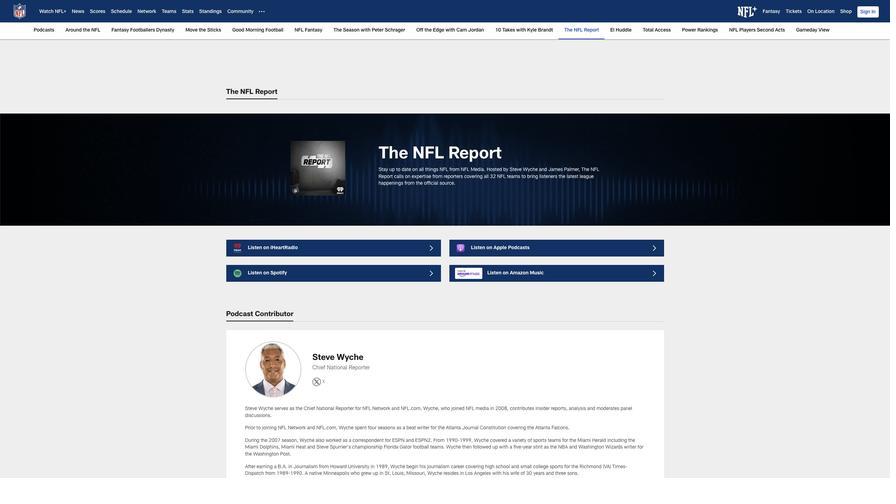Task type: locate. For each thing, give the bounding box(es) containing it.
gator
[[400, 446, 412, 451]]

1 horizontal spatial podcasts
[[508, 246, 530, 251]]

writer down including
[[624, 446, 637, 451]]

0 horizontal spatial of
[[521, 472, 525, 477]]

in up the grew
[[371, 465, 375, 470]]

from down earning
[[265, 472, 275, 477]]

with left cam
[[446, 28, 455, 33]]

herald
[[592, 439, 606, 444]]

move the sticks link
[[183, 22, 224, 39]]

1 horizontal spatial teams
[[548, 439, 561, 444]]

2 horizontal spatial miami
[[578, 439, 591, 444]]

washington
[[579, 446, 604, 451], [253, 453, 279, 458]]

0 horizontal spatial writer
[[417, 427, 430, 431]]

brandt
[[538, 28, 553, 33]]

with down covered
[[499, 446, 509, 451]]

network up the season,
[[288, 427, 306, 431]]

teams inside stay up to date on all things nfl from nfl media. hosted by steve wyche and james palmer, the nfl report calls on expertise from reporters covering all 32 nfl teams to bring listeners the latest league happenings from the official source.
[[507, 175, 521, 180]]

and left nfl.com,
[[307, 427, 315, 431]]

prior to joining nfl network and nfl.com, wyche spent four seasons as a beat writer for the atlanta journal constitution covering the atlanta falcons.
[[245, 427, 570, 431]]

0 horizontal spatial up
[[373, 472, 378, 477]]

0 vertical spatial washington
[[579, 446, 604, 451]]

community link
[[227, 10, 254, 14]]

year
[[523, 446, 532, 451]]

good
[[232, 28, 244, 33]]

0 horizontal spatial his
[[420, 465, 426, 470]]

0 vertical spatial of
[[528, 439, 532, 444]]

1 vertical spatial up
[[493, 446, 498, 451]]

b.a.
[[278, 465, 287, 470]]

falcons.
[[552, 427, 570, 431]]

during
[[245, 439, 259, 444]]

2 horizontal spatial up
[[493, 446, 498, 451]]

0 vertical spatial teams
[[507, 175, 521, 180]]

total
[[643, 28, 654, 33]]

sports up stint
[[533, 439, 547, 444]]

the nfl report link
[[562, 22, 602, 39]]

up right the grew
[[373, 472, 378, 477]]

podcasts right apple
[[508, 246, 530, 251]]

0 horizontal spatial to
[[257, 427, 261, 431]]

all up 'expertise'
[[419, 168, 424, 173]]

high
[[485, 465, 495, 470]]

the nfl report inside "banner"
[[565, 28, 599, 33]]

hosted
[[487, 168, 502, 173]]

on left amazon
[[503, 271, 509, 276]]

a up spurrier's
[[349, 439, 352, 444]]

his down school
[[503, 472, 509, 477]]

banner
[[0, 0, 891, 39]]

1 vertical spatial chief
[[304, 407, 315, 412]]

nfl shield image
[[11, 3, 28, 20]]

0 horizontal spatial teams
[[507, 175, 521, 180]]

who left joined
[[441, 407, 450, 412]]

washington down dolphins,
[[253, 453, 279, 458]]

and left nfl.com.
[[392, 407, 400, 412]]

gameday view
[[797, 28, 830, 33]]

in left 'los'
[[460, 472, 464, 477]]

right image
[[430, 246, 435, 251], [653, 246, 659, 251], [430, 271, 435, 277]]

0 horizontal spatial the nfl report
[[226, 89, 278, 96]]

who down university at the bottom left
[[351, 472, 360, 477]]

0 vertical spatial national
[[327, 366, 348, 372]]

covering up 'los'
[[466, 465, 484, 470]]

10
[[495, 28, 501, 33]]

steve inside steve wyche chief national reporter
[[313, 355, 335, 363]]

1 horizontal spatial sports
[[550, 465, 563, 470]]

the right off
[[425, 28, 432, 33]]

gameday
[[797, 28, 818, 33]]

chief inside steve wyche serves as the chief national reporter for nfl network and nfl.com. wyche, who joined nfl media in 2008, contributes insider reports, analysis and moderates panel discussions.
[[304, 407, 315, 412]]

a left variety
[[509, 439, 511, 444]]

1 vertical spatial all
[[484, 175, 489, 180]]

0 horizontal spatial who
[[351, 472, 360, 477]]

view
[[819, 28, 830, 33]]

network up fantasy footballers dynasty
[[138, 10, 156, 14]]

panel
[[621, 407, 633, 412]]

journal
[[462, 427, 479, 431]]

the down james
[[559, 175, 566, 180]]

0 vertical spatial reporter
[[349, 366, 370, 372]]

all left 32
[[484, 175, 489, 180]]

serves
[[275, 407, 288, 412]]

the for "page main content" main content
[[226, 89, 239, 96]]

fantasy for fantasy
[[763, 10, 781, 14]]

steve up the "x"
[[313, 355, 335, 363]]

steve up discussions. at the bottom left of page
[[245, 407, 257, 412]]

fantasy
[[763, 10, 781, 14], [112, 28, 129, 33], [305, 28, 322, 33]]

a inside after earning a b.a. in journalism from howard university in 1989, wyche begin his journalism career covering high school and small college sports for the richmond (va) times- dispatch from 1989-1990. a native minneapolis who grew up in st. louis, missouri, wyche resides in los angeles with his wife of 30 years and three sons.
[[274, 465, 277, 470]]

a left b.a.
[[274, 465, 277, 470]]

covering
[[464, 175, 483, 180], [508, 427, 526, 431], [466, 465, 484, 470]]

james
[[549, 168, 563, 173]]

covering down media.
[[464, 175, 483, 180]]

nfl.com.
[[401, 407, 422, 412]]

the up after at the left bottom of page
[[245, 453, 252, 458]]

network up "seasons"
[[372, 407, 390, 412]]

listen right "iheartradio icon" at left bottom
[[248, 246, 262, 251]]

to left bring
[[522, 175, 526, 180]]

including
[[608, 439, 627, 444]]

1 horizontal spatial to
[[396, 168, 401, 173]]

2 vertical spatial up
[[373, 472, 378, 477]]

1 vertical spatial podcasts
[[508, 246, 530, 251]]

writer inside during the 2007 season, wyche also worked as a correspondent for espn and espn2. from 1990-1999, wyche covered a variety of sports teams for the miami herald including the miami dolphins, miami heat and steve spurrier's championship florida gator football teams. wyche then followed up with a five-year stint as the nba and washington wizards writer for the washington post.
[[624, 446, 637, 451]]

the up dolphins,
[[261, 439, 268, 444]]

teams up nba
[[548, 439, 561, 444]]

atlanta
[[446, 427, 461, 431], [536, 427, 551, 431]]

(va)
[[603, 465, 611, 470]]

as right serves
[[290, 407, 295, 412]]

0 horizontal spatial all
[[419, 168, 424, 173]]

2 vertical spatial network
[[288, 427, 306, 431]]

to right the prior
[[257, 427, 261, 431]]

five-
[[514, 446, 523, 451]]

miami down the season,
[[281, 446, 295, 451]]

on left iheartradio
[[263, 246, 269, 251]]

0 vertical spatial the nfl report
[[565, 28, 599, 33]]

with left the peter
[[361, 28, 371, 33]]

sticks
[[207, 28, 221, 33]]

football
[[413, 446, 429, 451]]

report
[[584, 28, 599, 33], [255, 89, 278, 96], [449, 147, 502, 164], [379, 175, 393, 180]]

followed
[[473, 446, 491, 451]]

1 horizontal spatial writer
[[624, 446, 637, 451]]

1 vertical spatial washington
[[253, 453, 279, 458]]

dynasty
[[156, 28, 174, 33]]

in
[[490, 407, 494, 412], [289, 465, 292, 470], [371, 465, 375, 470], [380, 472, 384, 477], [460, 472, 464, 477]]

1 vertical spatial national
[[317, 407, 334, 412]]

to
[[396, 168, 401, 173], [522, 175, 526, 180], [257, 427, 261, 431]]

covering up variety
[[508, 427, 526, 431]]

the inside steve wyche serves as the chief national reporter for nfl network and nfl.com. wyche, who joined nfl media in 2008, contributes insider reports, analysis and moderates panel discussions.
[[296, 407, 303, 412]]

acts
[[776, 28, 785, 33]]

on left spotify
[[263, 271, 269, 276]]

the up year
[[528, 427, 534, 431]]

with left kyle
[[517, 28, 526, 33]]

0 vertical spatial who
[[441, 407, 450, 412]]

1 vertical spatial sports
[[550, 465, 563, 470]]

after
[[245, 465, 255, 470]]

the right serves
[[296, 407, 303, 412]]

1 horizontal spatial his
[[503, 472, 509, 477]]

with
[[361, 28, 371, 33], [446, 28, 455, 33], [517, 28, 526, 33], [499, 446, 509, 451], [493, 472, 502, 477]]

twitter image
[[313, 378, 321, 387]]

sports inside after earning a b.a. in journalism from howard university in 1989, wyche begin his journalism career covering high school and small college sports for the richmond (va) times- dispatch from 1989-1990. a native minneapolis who grew up in st. louis, missouri, wyche resides in los angeles with his wife of 30 years and three sons.
[[550, 465, 563, 470]]

chief down twitter image
[[304, 407, 315, 412]]

wyche inside steve wyche serves as the chief national reporter for nfl network and nfl.com. wyche, who joined nfl media in 2008, contributes insider reports, analysis and moderates panel discussions.
[[259, 407, 273, 412]]

of inside after earning a b.a. in journalism from howard university in 1989, wyche begin his journalism career covering high school and small college sports for the richmond (va) times- dispatch from 1989-1990. a native minneapolis who grew up in st. louis, missouri, wyche resides in los angeles with his wife of 30 years and three sons.
[[521, 472, 525, 477]]

0 vertical spatial podcasts
[[34, 28, 54, 33]]

writer right 'beat'
[[417, 427, 430, 431]]

dolphins,
[[260, 446, 280, 451]]

college
[[533, 465, 549, 470]]

1 horizontal spatial miami
[[281, 446, 295, 451]]

up inside during the 2007 season, wyche also worked as a correspondent for espn and espn2. from 1990-1999, wyche covered a variety of sports teams for the miami herald including the miami dolphins, miami heat and steve spurrier's championship florida gator football teams. wyche then followed up with a five-year stint as the nba and washington wizards writer for the washington post.
[[493, 446, 498, 451]]

national inside steve wyche chief national reporter
[[327, 366, 348, 372]]

of
[[528, 439, 532, 444], [521, 472, 525, 477]]

times-
[[613, 465, 628, 470]]

0 vertical spatial covering
[[464, 175, 483, 180]]

page main content main content
[[0, 88, 891, 479]]

reporter
[[349, 366, 370, 372], [336, 407, 354, 412]]

on location
[[808, 10, 835, 14]]

1 vertical spatial reporter
[[336, 407, 354, 412]]

morning
[[246, 28, 264, 33]]

then
[[462, 446, 472, 451]]

the for the season with peter schrager link
[[334, 28, 342, 33]]

2 horizontal spatial fantasy
[[763, 10, 781, 14]]

steve inside steve wyche serves as the chief national reporter for nfl network and nfl.com. wyche, who joined nfl media in 2008, contributes insider reports, analysis and moderates panel discussions.
[[245, 407, 257, 412]]

0 vertical spatial up
[[390, 168, 395, 173]]

0 vertical spatial sports
[[533, 439, 547, 444]]

dots image
[[259, 9, 265, 14]]

2 vertical spatial to
[[257, 427, 261, 431]]

1990.
[[290, 472, 304, 477]]

who inside steve wyche serves as the chief national reporter for nfl network and nfl.com. wyche, who joined nfl media in 2008, contributes insider reports, analysis and moderates panel discussions.
[[441, 407, 450, 412]]

on left apple
[[487, 246, 493, 251]]

and left three at right
[[546, 472, 554, 477]]

32
[[490, 175, 496, 180]]

the season with peter schrager
[[334, 28, 405, 33]]

washington down "herald"
[[579, 446, 604, 451]]

to up calls
[[396, 168, 401, 173]]

and
[[539, 168, 547, 173], [392, 407, 400, 412], [588, 407, 596, 412], [307, 427, 315, 431], [406, 439, 414, 444], [307, 446, 315, 451], [570, 446, 577, 451], [512, 465, 519, 470], [546, 472, 554, 477]]

network inside steve wyche serves as the chief national reporter for nfl network and nfl.com. wyche, who joined nfl media in 2008, contributes insider reports, analysis and moderates panel discussions.
[[372, 407, 390, 412]]

watch
[[39, 10, 54, 14]]

the inside "link"
[[425, 28, 432, 33]]

the
[[83, 28, 90, 33], [199, 28, 206, 33], [425, 28, 432, 33], [559, 175, 566, 180], [416, 182, 423, 187], [296, 407, 303, 412], [438, 427, 445, 431], [528, 427, 534, 431], [261, 439, 268, 444], [570, 439, 577, 444], [629, 439, 635, 444], [550, 446, 557, 451], [245, 453, 252, 458], [572, 465, 579, 470]]

latest
[[567, 175, 579, 180]]

and right nba
[[570, 446, 577, 451]]

2 vertical spatial covering
[[466, 465, 484, 470]]

apple podcast icon image
[[455, 243, 466, 254]]

louis,
[[392, 472, 405, 477]]

kyle
[[527, 28, 537, 33]]

1 horizontal spatial who
[[441, 407, 450, 412]]

wyche
[[523, 168, 538, 173], [337, 355, 364, 363], [259, 407, 273, 412], [339, 427, 354, 431], [300, 439, 315, 444], [474, 439, 489, 444], [446, 446, 461, 451], [391, 465, 405, 470], [428, 472, 442, 477]]

in inside steve wyche serves as the chief national reporter for nfl network and nfl.com. wyche, who joined nfl media in 2008, contributes insider reports, analysis and moderates panel discussions.
[[490, 407, 494, 412]]

1 horizontal spatial all
[[484, 175, 489, 180]]

after earning a b.a. in journalism from howard university in 1989, wyche begin his journalism career covering high school and small college sports for the richmond (va) times- dispatch from 1989-1990. a native minneapolis who grew up in st. louis, missouri, wyche resides in los angeles with his wife of 30 years and three sons.
[[245, 465, 628, 477]]

banner containing watch nfl+
[[0, 0, 891, 39]]

1 vertical spatial the nfl report
[[226, 89, 278, 96]]

the nfl report
[[565, 28, 599, 33], [226, 89, 278, 96], [379, 147, 502, 164]]

with inside "link"
[[446, 28, 455, 33]]

the inside after earning a b.a. in journalism from howard university in 1989, wyche begin his journalism career covering high school and small college sports for the richmond (va) times- dispatch from 1989-1990. a native minneapolis who grew up in st. louis, missouri, wyche resides in los angeles with his wife of 30 years and three sons.
[[572, 465, 579, 470]]

podcasts down watch on the left top of the page
[[34, 28, 54, 33]]

listen right apple podcast icon
[[471, 246, 485, 251]]

and up 'listeners'
[[539, 168, 547, 173]]

0 vertical spatial chief
[[313, 366, 326, 372]]

atlanta left falcons.
[[536, 427, 551, 431]]

season,
[[282, 439, 298, 444]]

as
[[290, 407, 295, 412], [397, 427, 402, 431], [343, 439, 348, 444], [544, 446, 549, 451]]

of left 30
[[521, 472, 525, 477]]

on down date
[[405, 175, 411, 180]]

1 vertical spatial who
[[351, 472, 360, 477]]

los
[[465, 472, 473, 477]]

1 vertical spatial his
[[503, 472, 509, 477]]

wizards
[[606, 446, 623, 451]]

1 horizontal spatial up
[[390, 168, 395, 173]]

1 horizontal spatial of
[[528, 439, 532, 444]]

the for the nfl report link
[[565, 28, 573, 33]]

listen on amazon music
[[488, 271, 544, 276]]

music
[[530, 271, 544, 276]]

sign
[[861, 10, 871, 15]]

three
[[555, 472, 566, 477]]

national inside steve wyche serves as the chief national reporter for nfl network and nfl.com. wyche, who joined nfl media in 2008, contributes insider reports, analysis and moderates panel discussions.
[[317, 407, 334, 412]]

1 vertical spatial to
[[522, 175, 526, 180]]

podcasts inside "page main content" main content
[[508, 246, 530, 251]]

for up sons.
[[565, 465, 570, 470]]

national
[[327, 366, 348, 372], [317, 407, 334, 412]]

on for listen on iheartradio
[[263, 246, 269, 251]]

reporter inside steve wyche chief national reporter
[[349, 366, 370, 372]]

up right "stay"
[[390, 168, 395, 173]]

as inside steve wyche serves as the chief national reporter for nfl network and nfl.com. wyche, who joined nfl media in 2008, contributes insider reports, analysis and moderates panel discussions.
[[290, 407, 295, 412]]

up inside after earning a b.a. in journalism from howard university in 1989, wyche begin his journalism career covering high school and small college sports for the richmond (va) times- dispatch from 1989-1990. a native minneapolis who grew up in st. louis, missouri, wyche resides in los angeles with his wife of 30 years and three sons.
[[373, 472, 378, 477]]

steve right by at the top of page
[[510, 168, 522, 173]]

insider
[[536, 407, 550, 412]]

on for listen on spotify
[[263, 271, 269, 276]]

0 horizontal spatial sports
[[533, 439, 547, 444]]

good morning football
[[232, 28, 284, 33]]

bring
[[527, 175, 538, 180]]

2 horizontal spatial to
[[522, 175, 526, 180]]

from
[[450, 168, 460, 173], [433, 175, 443, 180], [405, 182, 415, 187], [319, 465, 329, 470], [265, 472, 275, 477]]

2 vertical spatial the nfl report
[[379, 147, 502, 164]]

1 vertical spatial writer
[[624, 446, 637, 451]]

players
[[740, 28, 756, 33]]

2 horizontal spatial the nfl report
[[565, 28, 599, 33]]

miami
[[578, 439, 591, 444], [245, 446, 259, 451], [281, 446, 295, 451]]

and up gator
[[406, 439, 414, 444]]

location
[[816, 10, 835, 14]]

his up missouri,
[[420, 465, 426, 470]]

0 vertical spatial his
[[420, 465, 426, 470]]

date
[[402, 168, 411, 173]]

for up spent
[[355, 407, 361, 412]]

listen left amazon
[[488, 271, 502, 276]]

teams down by at the top of page
[[507, 175, 521, 180]]

1989-
[[277, 472, 290, 477]]

sports inside during the 2007 season, wyche also worked as a correspondent for espn and espn2. from 1990-1999, wyche covered a variety of sports teams for the miami herald including the miami dolphins, miami heat and steve spurrier's championship florida gator football teams. wyche then followed up with a five-year stint as the nba and washington wizards writer for the washington post.
[[533, 439, 547, 444]]

for right wizards
[[638, 446, 644, 451]]

miami down during
[[245, 446, 259, 451]]

for inside after earning a b.a. in journalism from howard university in 1989, wyche begin his journalism career covering high school and small college sports for the richmond (va) times- dispatch from 1989-1990. a native minneapolis who grew up in st. louis, missouri, wyche resides in los angeles with his wife of 30 years and three sons.
[[565, 465, 570, 470]]

listen right spotify logo
[[248, 271, 262, 276]]

0 horizontal spatial atlanta
[[446, 427, 461, 431]]

steve inside during the 2007 season, wyche also worked as a correspondent for espn and espn2. from 1990-1999, wyche covered a variety of sports teams for the miami herald including the miami dolphins, miami heat and steve spurrier's championship florida gator football teams. wyche then followed up with a five-year stint as the nba and washington wizards writer for the washington post.
[[317, 446, 329, 451]]

joined
[[452, 407, 465, 412]]

from down 'expertise'
[[405, 182, 415, 187]]

0 horizontal spatial fantasy
[[112, 28, 129, 33]]

a left 'beat'
[[403, 427, 405, 431]]

2 horizontal spatial network
[[372, 407, 390, 412]]

1 vertical spatial teams
[[548, 439, 561, 444]]

fantasy link
[[763, 10, 781, 14]]

1 horizontal spatial atlanta
[[536, 427, 551, 431]]

with down school
[[493, 472, 502, 477]]

0 vertical spatial network
[[138, 10, 156, 14]]

the up sons.
[[572, 465, 579, 470]]

chief up x link
[[313, 366, 326, 372]]

scores
[[90, 10, 105, 14]]

1 vertical spatial network
[[372, 407, 390, 412]]

of up year
[[528, 439, 532, 444]]

1 vertical spatial of
[[521, 472, 525, 477]]

rankings
[[698, 28, 718, 33]]

nfl players second acts link
[[727, 22, 788, 39]]

steve down also
[[317, 446, 329, 451]]

in left 2008,
[[490, 407, 494, 412]]

up down covered
[[493, 446, 498, 451]]

the down falcons.
[[570, 439, 577, 444]]

sports up three at right
[[550, 465, 563, 470]]

atlanta up 1990-
[[446, 427, 461, 431]]



Task type: describe. For each thing, give the bounding box(es) containing it.
listen for listen on spotify
[[248, 271, 262, 276]]

discussions.
[[245, 414, 272, 419]]

and inside stay up to date on all things nfl from nfl media. hosted by steve wyche and james palmer, the nfl report calls on expertise from reporters covering all 32 nfl teams to bring listeners the latest league happenings from the official source.
[[539, 168, 547, 173]]

the nfl report logo image
[[277, 141, 359, 196]]

contributes
[[510, 407, 534, 412]]

right image for listen on apple podcasts
[[653, 246, 659, 251]]

in left st.
[[380, 472, 384, 477]]

native
[[309, 472, 322, 477]]

fantasy footballers dynasty link
[[109, 22, 177, 39]]

wyche inside steve wyche chief national reporter
[[337, 355, 364, 363]]

x link
[[313, 378, 325, 387]]

access
[[655, 28, 671, 33]]

0 horizontal spatial miami
[[245, 446, 259, 451]]

off
[[417, 28, 423, 33]]

for up nba
[[563, 439, 568, 444]]

headshot picture of steve wyche image
[[246, 343, 301, 397]]

in
[[872, 10, 876, 15]]

and right analysis
[[588, 407, 596, 412]]

teams inside during the 2007 season, wyche also worked as a correspondent for espn and espn2. from 1990-1999, wyche covered a variety of sports teams for the miami herald including the miami dolphins, miami heat and steve spurrier's championship florida gator football teams. wyche then followed up with a five-year stint as the nba and washington wizards writer for the washington post.
[[548, 439, 561, 444]]

sports for of
[[533, 439, 547, 444]]

off the edge with cam jordan
[[417, 28, 484, 33]]

stats
[[182, 10, 194, 14]]

news link
[[72, 10, 84, 14]]

power
[[682, 28, 697, 33]]

listeners
[[540, 175, 558, 180]]

watch nfl+
[[39, 10, 66, 14]]

right image
[[653, 271, 659, 277]]

the up from
[[438, 427, 445, 431]]

dispatch
[[245, 472, 264, 477]]

as right stint
[[544, 446, 549, 451]]

iheartradio icon image
[[232, 243, 243, 254]]

listen for listen on amazon music
[[488, 271, 502, 276]]

1990-
[[446, 439, 460, 444]]

constitution
[[480, 427, 507, 431]]

for up from
[[431, 427, 437, 431]]

nfl+ image
[[738, 7, 758, 18]]

of inside during the 2007 season, wyche also worked as a correspondent for espn and espn2. from 1990-1999, wyche covered a variety of sports teams for the miami herald including the miami dolphins, miami heat and steve spurrier's championship florida gator football teams. wyche then followed up with a five-year stint as the nba and washington wizards writer for the washington post.
[[528, 439, 532, 444]]

the left nba
[[550, 446, 557, 451]]

in right b.a.
[[289, 465, 292, 470]]

and up wife
[[512, 465, 519, 470]]

x
[[322, 380, 325, 385]]

iheartradio
[[271, 246, 298, 251]]

30
[[526, 472, 532, 477]]

move the sticks
[[186, 28, 221, 33]]

the down 'expertise'
[[416, 182, 423, 187]]

2 atlanta from the left
[[536, 427, 551, 431]]

on for listen on apple podcasts
[[487, 246, 493, 251]]

from up reporters
[[450, 168, 460, 173]]

around the nfl link
[[63, 22, 103, 39]]

schedule
[[111, 10, 132, 14]]

with inside after earning a b.a. in journalism from howard university in 1989, wyche begin his journalism career covering high school and small college sports for the richmond (va) times- dispatch from 1989-1990. a native minneapolis who grew up in st. louis, missouri, wyche resides in los angeles with his wife of 30 years and three sons.
[[493, 472, 502, 477]]

up inside stay up to date on all things nfl from nfl media. hosted by steve wyche and james palmer, the nfl report calls on expertise from reporters covering all 32 nfl teams to bring listeners the latest league happenings from the official source.
[[390, 168, 395, 173]]

on right date
[[413, 168, 418, 173]]

from
[[434, 439, 445, 444]]

from up native
[[319, 465, 329, 470]]

as left 'beat'
[[397, 427, 402, 431]]

contributor
[[255, 312, 294, 319]]

am-listen on-light image
[[455, 268, 483, 279]]

right image for listen on spotify
[[430, 271, 435, 277]]

1 horizontal spatial washington
[[579, 446, 604, 451]]

shop link
[[841, 10, 852, 14]]

four
[[368, 427, 377, 431]]

around the nfl
[[66, 28, 100, 33]]

university
[[348, 465, 370, 470]]

from down the things at top
[[433, 175, 443, 180]]

earning
[[257, 465, 273, 470]]

nfl.com,
[[316, 427, 338, 431]]

1 horizontal spatial the nfl report
[[379, 147, 502, 164]]

nba
[[558, 446, 568, 451]]

beat
[[407, 427, 416, 431]]

edge
[[433, 28, 445, 33]]

the right including
[[629, 439, 635, 444]]

expertise
[[412, 175, 431, 180]]

amazon
[[510, 271, 529, 276]]

2008,
[[496, 407, 509, 412]]

1 vertical spatial covering
[[508, 427, 526, 431]]

sons.
[[568, 472, 579, 477]]

total access
[[643, 28, 671, 33]]

source.
[[440, 182, 456, 187]]

0 vertical spatial to
[[396, 168, 401, 173]]

cam
[[457, 28, 467, 33]]

minneapolis
[[324, 472, 349, 477]]

wyche inside stay up to date on all things nfl from nfl media. hosted by steve wyche and james palmer, the nfl report calls on expertise from reporters covering all 32 nfl teams to bring listeners the latest league happenings from the official source.
[[523, 168, 538, 173]]

gameday view link
[[794, 22, 833, 39]]

small
[[521, 465, 532, 470]]

by
[[504, 168, 509, 173]]

worked
[[326, 439, 342, 444]]

football
[[266, 28, 284, 33]]

the nfl report for "page main content" main content
[[226, 89, 278, 96]]

0 horizontal spatial washington
[[253, 453, 279, 458]]

for up florida
[[385, 439, 391, 444]]

right image for listen on iheartradio
[[430, 246, 435, 251]]

listen for listen on apple podcasts
[[471, 246, 485, 251]]

0 horizontal spatial podcasts
[[34, 28, 54, 33]]

el huddle link
[[608, 22, 635, 39]]

steve wyche chief national reporter
[[313, 355, 370, 372]]

schedule link
[[111, 10, 132, 14]]

the right around
[[83, 28, 90, 33]]

for inside steve wyche serves as the chief national reporter for nfl network and nfl.com. wyche, who joined nfl media in 2008, contributes insider reports, analysis and moderates panel discussions.
[[355, 407, 361, 412]]

the inside stay up to date on all things nfl from nfl media. hosted by steve wyche and james palmer, the nfl report calls on expertise from reporters covering all 32 nfl teams to bring listeners the latest league happenings from the official source.
[[582, 168, 590, 173]]

heat
[[296, 446, 306, 451]]

calls
[[394, 175, 404, 180]]

prior
[[245, 427, 255, 431]]

1999,
[[460, 439, 473, 444]]

advertisement element
[[317, 48, 573, 79]]

0 vertical spatial all
[[419, 168, 424, 173]]

spotify logo image
[[232, 268, 243, 279]]

tickets link
[[786, 10, 802, 14]]

who inside after earning a b.a. in journalism from howard university in 1989, wyche begin his journalism career covering high school and small college sports for the richmond (va) times- dispatch from 1989-1990. a native minneapolis who grew up in st. louis, missouri, wyche resides in los angeles with his wife of 30 years and three sons.
[[351, 472, 360, 477]]

1 horizontal spatial network
[[288, 427, 306, 431]]

covering inside stay up to date on all things nfl from nfl media. hosted by steve wyche and james palmer, the nfl report calls on expertise from reporters covering all 32 nfl teams to bring listeners the latest league happenings from the official source.
[[464, 175, 483, 180]]

takes
[[503, 28, 515, 33]]

news
[[72, 10, 84, 14]]

0 horizontal spatial network
[[138, 10, 156, 14]]

covering inside after earning a b.a. in journalism from howard university in 1989, wyche begin his journalism career covering high school and small college sports for the richmond (va) times- dispatch from 1989-1990. a native minneapolis who grew up in st. louis, missouri, wyche resides in los angeles with his wife of 30 years and three sons.
[[466, 465, 484, 470]]

season
[[343, 28, 360, 33]]

stay
[[379, 168, 388, 173]]

0 vertical spatial writer
[[417, 427, 430, 431]]

standings link
[[199, 10, 222, 14]]

reports,
[[551, 407, 568, 412]]

media
[[476, 407, 489, 412]]

steve inside stay up to date on all things nfl from nfl media. hosted by steve wyche and james palmer, the nfl report calls on expertise from reporters covering all 32 nfl teams to bring listeners the latest league happenings from the official source.
[[510, 168, 522, 173]]

fantasy for fantasy footballers dynasty
[[112, 28, 129, 33]]

on location link
[[808, 10, 835, 14]]

reporter inside steve wyche serves as the chief national reporter for nfl network and nfl.com. wyche, who joined nfl media in 2008, contributes insider reports, analysis and moderates panel discussions.
[[336, 407, 354, 412]]

wyche,
[[424, 407, 440, 412]]

nfl+
[[55, 10, 66, 14]]

with inside during the 2007 season, wyche also worked as a correspondent for espn and espn2. from 1990-1999, wyche covered a variety of sports teams for the miami herald including the miami dolphins, miami heat and steve spurrier's championship florida gator football teams. wyche then followed up with a five-year stint as the nba and washington wizards writer for the washington post.
[[499, 446, 509, 451]]

journalism
[[427, 465, 450, 470]]

power rankings
[[682, 28, 718, 33]]

the right move
[[199, 28, 206, 33]]

1 horizontal spatial fantasy
[[305, 28, 322, 33]]

on
[[808, 10, 814, 14]]

variety
[[512, 439, 527, 444]]

as up spurrier's
[[343, 439, 348, 444]]

florida
[[384, 446, 399, 451]]

report inside stay up to date on all things nfl from nfl media. hosted by steve wyche and james palmer, the nfl report calls on expertise from reporters covering all 32 nfl teams to bring listeners the latest league happenings from the official source.
[[379, 175, 393, 180]]

listen for listen on iheartradio
[[248, 246, 262, 251]]

media.
[[471, 168, 486, 173]]

around
[[66, 28, 82, 33]]

standings
[[199, 10, 222, 14]]

espn2.
[[415, 439, 432, 444]]

a left five-
[[510, 446, 512, 451]]

on for listen on amazon music
[[503, 271, 509, 276]]

years
[[534, 472, 545, 477]]

chief inside steve wyche chief national reporter
[[313, 366, 326, 372]]

the nfl report for the nfl report link
[[565, 28, 599, 33]]

and right heat
[[307, 446, 315, 451]]

wife
[[511, 472, 520, 477]]

teams
[[162, 10, 176, 14]]

1 atlanta from the left
[[446, 427, 461, 431]]

sports for college
[[550, 465, 563, 470]]



Task type: vqa. For each thing, say whether or not it's contained in the screenshot.
league
yes



